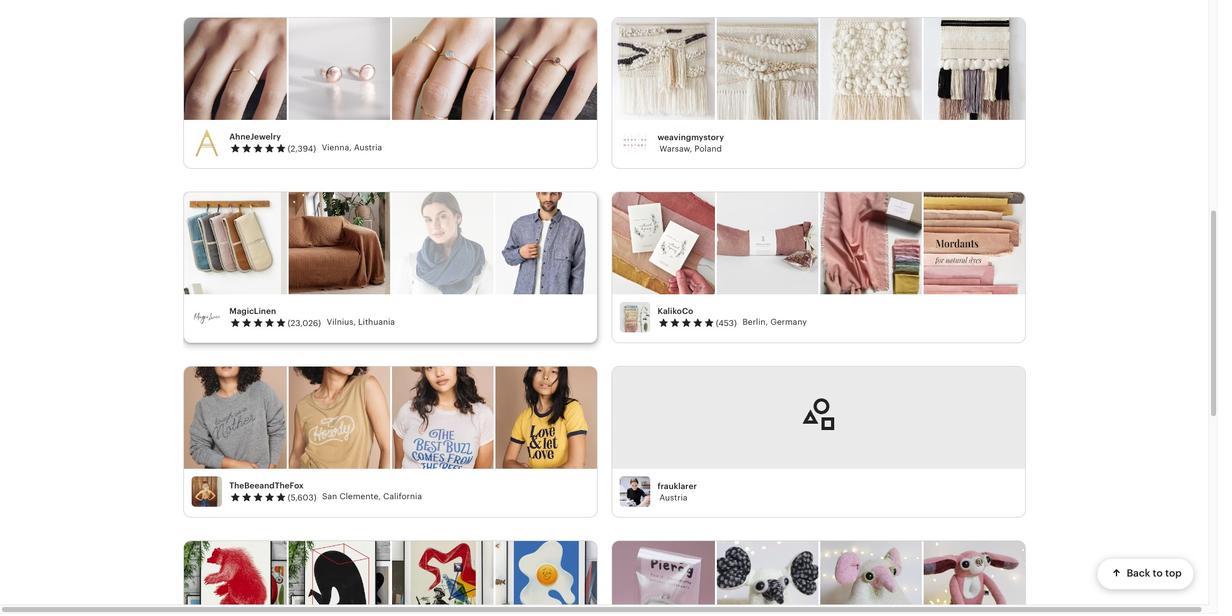 Task type: describe. For each thing, give the bounding box(es) containing it.
vienna,
[[322, 143, 352, 153]]

magiclinen
[[229, 307, 276, 316]]

kalikoco
[[658, 307, 694, 316]]

avatar belonging to ahnejewelry image
[[191, 128, 222, 158]]

back to top button
[[1098, 559, 1194, 590]]

berlin,
[[743, 318, 769, 327]]

germany
[[771, 318, 807, 327]]

lithuania
[[358, 318, 395, 327]]

(23,026)
[[288, 318, 321, 328]]

san clemente, california
[[322, 492, 422, 502]]

poland
[[695, 144, 722, 153]]

top
[[1166, 568, 1183, 580]]

california
[[384, 492, 422, 502]]

frauklarer austria
[[658, 482, 697, 503]]

san
[[322, 492, 338, 502]]

back to top
[[1128, 568, 1183, 580]]

berlin, germany
[[743, 318, 807, 327]]

to
[[1154, 568, 1164, 580]]

vienna, austria
[[322, 143, 382, 153]]

(5,603)
[[288, 493, 317, 503]]

avatar belonging to frauklarer image
[[620, 477, 650, 507]]

vilnius,
[[327, 318, 356, 327]]



Task type: vqa. For each thing, say whether or not it's contained in the screenshot.
Search
no



Task type: locate. For each thing, give the bounding box(es) containing it.
austria for vienna, austria
[[354, 143, 382, 153]]

frauklarer
[[658, 482, 697, 492]]

thebeeandthefox
[[229, 481, 304, 491]]

1 vertical spatial austria
[[660, 493, 688, 503]]

avatar belonging to weavingmystory image
[[620, 128, 650, 158]]

(2,394)
[[288, 144, 316, 153]]

austria
[[354, 143, 382, 153], [660, 493, 688, 503]]

avatar belonging to kalikoco image
[[620, 302, 650, 333]]

avatar belonging to thebeeandthefox image
[[191, 477, 222, 507]]

ahnejewelry
[[229, 132, 281, 142]]

avatar belonging to magiclinen image
[[191, 302, 222, 333]]

clemente,
[[340, 492, 381, 502]]

austria down frauklarer at the right bottom
[[660, 493, 688, 503]]

austria for frauklarer austria
[[660, 493, 688, 503]]

(453)
[[716, 318, 737, 328]]

warsaw,
[[660, 144, 693, 153]]

back
[[1128, 568, 1151, 580]]

weavingmystory
[[658, 133, 725, 143]]

1 horizontal spatial austria
[[660, 493, 688, 503]]

austria right vienna,
[[354, 143, 382, 153]]

0 vertical spatial austria
[[354, 143, 382, 153]]

austria inside the frauklarer austria
[[660, 493, 688, 503]]

0 horizontal spatial austria
[[354, 143, 382, 153]]

vilnius, lithuania
[[327, 318, 395, 327]]

item from this shop image
[[184, 18, 287, 120], [289, 18, 390, 120], [392, 18, 494, 120], [496, 18, 597, 120], [612, 18, 716, 120], [718, 18, 819, 120], [821, 18, 922, 120], [924, 18, 1026, 120], [184, 193, 287, 295], [289, 193, 390, 295], [392, 193, 494, 295], [496, 193, 597, 295], [612, 193, 716, 295], [718, 193, 819, 295], [821, 193, 922, 295], [924, 193, 1026, 295], [184, 367, 287, 469], [289, 367, 390, 469], [392, 367, 494, 469], [496, 367, 597, 469], [184, 542, 287, 615], [289, 542, 390, 615], [392, 542, 494, 615], [496, 542, 597, 615], [612, 542, 716, 615], [718, 542, 819, 615], [821, 542, 922, 615], [924, 542, 1026, 615]]

weavingmystory warsaw, poland
[[658, 133, 725, 153]]



